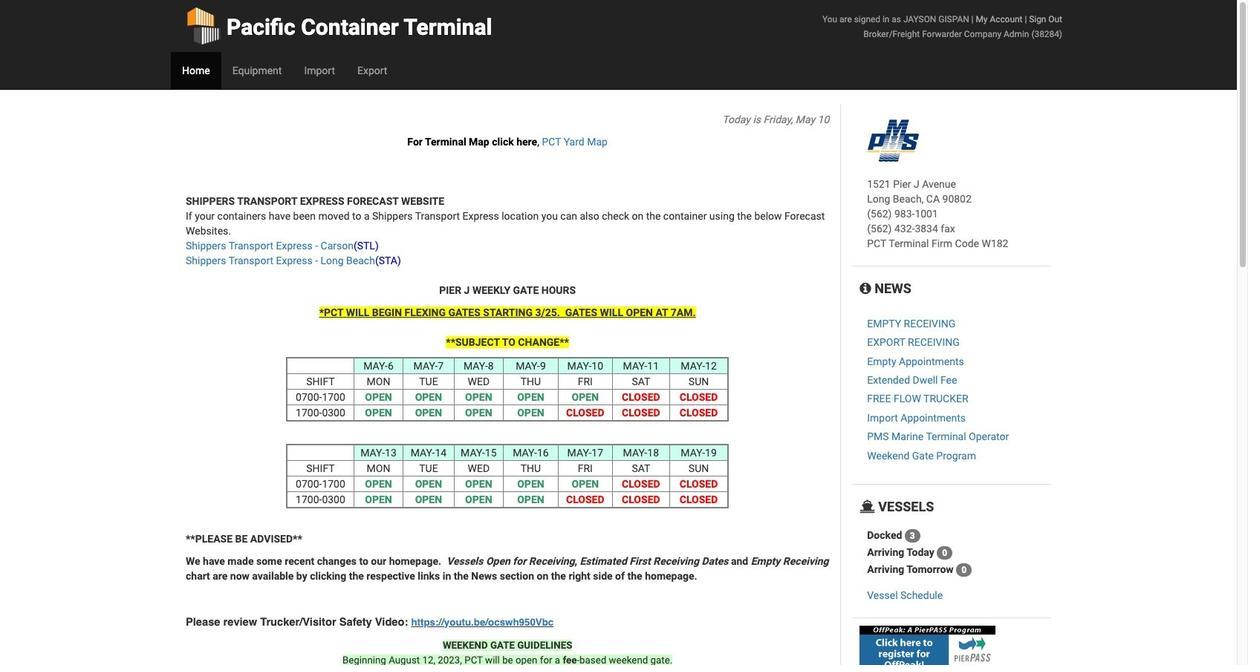Task type: describe. For each thing, give the bounding box(es) containing it.
pierpass image
[[860, 626, 996, 666]]

pacific container terminal image
[[867, 120, 919, 162]]

ship image
[[860, 501, 875, 514]]



Task type: locate. For each thing, give the bounding box(es) containing it.
info circle image
[[860, 282, 871, 296]]



Task type: vqa. For each thing, say whether or not it's contained in the screenshot.
ship icon
yes



